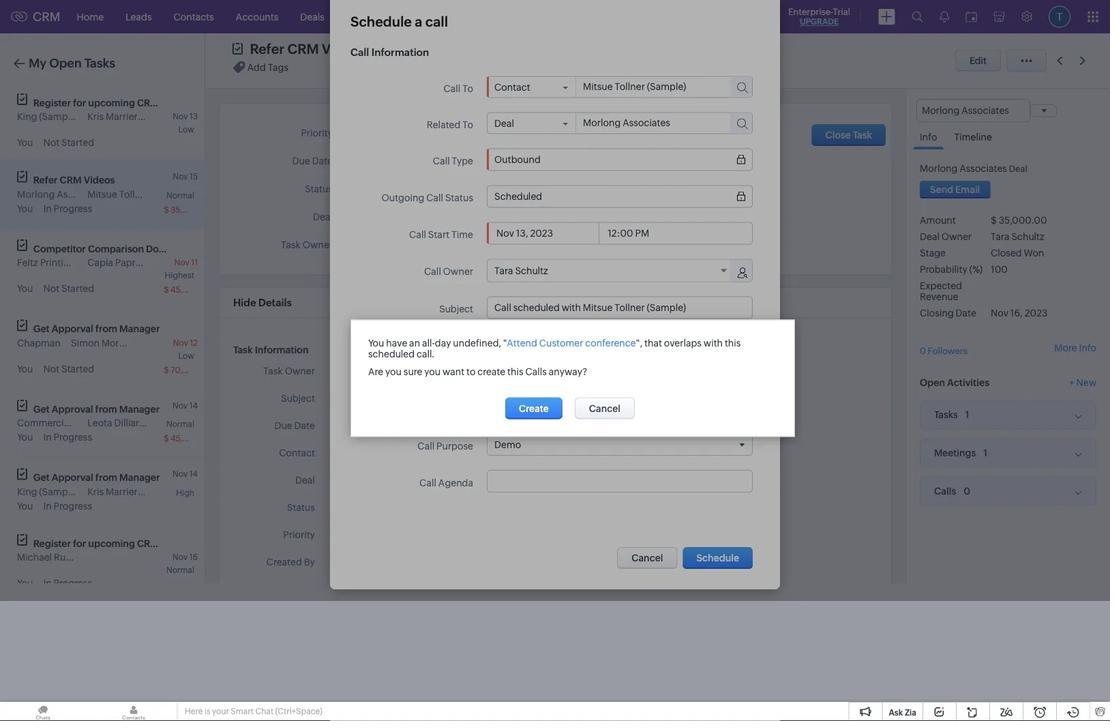 Task type: locate. For each thing, give the bounding box(es) containing it.
0 vertical spatial 13
[[190, 112, 198, 121]]

in up michael
[[43, 500, 52, 511]]

king down my at top left
[[17, 111, 37, 122]]

0 vertical spatial open
[[49, 56, 82, 70]]

low
[[178, 125, 194, 134], [178, 351, 194, 360]]

1 vertical spatial info
[[1080, 342, 1097, 353]]

call down the 'to'
[[457, 404, 475, 415]]

michael ruta (sample) normal
[[17, 552, 194, 575]]

feltz
[[17, 257, 38, 268]]

tara schultz up closed won
[[991, 231, 1045, 242]]

1 vertical spatial morlong associates
[[342, 475, 430, 486]]

0 vertical spatial king
[[17, 111, 37, 122]]

2023 for nov 16, 2023
[[1025, 308, 1048, 319]]

1 horizontal spatial info
[[1080, 342, 1097, 353]]

information for call information
[[372, 46, 429, 58]]

1 vertical spatial date
[[956, 308, 977, 319]]

of
[[393, 404, 405, 415]]

morlong down info link
[[920, 163, 958, 174]]

associates down "mitsue tollner (sample)" link
[[382, 475, 430, 486]]

to for call to
[[463, 83, 473, 94]]

nov down $ 70,000.00
[[173, 401, 188, 410]]

1 nov 14 from the top
[[173, 401, 198, 410]]

2 vertical spatial get
[[33, 472, 50, 483]]

0 horizontal spatial videos
[[84, 175, 115, 186]]

1 horizontal spatial purpose
[[437, 440, 473, 451]]

due
[[292, 156, 310, 166], [275, 420, 292, 431]]

press
[[73, 417, 97, 428]]

nov up high
[[173, 469, 188, 479]]

not
[[43, 137, 59, 148], [43, 283, 59, 294], [43, 363, 59, 374]]

nov 14 for kris marrier (sample)
[[173, 469, 198, 479]]

information down schedule a call on the left top of the page
[[372, 46, 429, 58]]

45,000.00 for capla paprocki (sample)
[[171, 285, 212, 294]]

1 vertical spatial manager
[[119, 404, 160, 414]]

14 down 70,000.00
[[189, 401, 198, 410]]

agenda
[[438, 477, 473, 488]]

0 vertical spatial register
[[33, 97, 71, 108]]

register inside register for upcoming crm webinars nov 13
[[33, 97, 71, 108]]

for inside register for upcoming crm webinars nov 16
[[73, 538, 86, 549]]

1 vertical spatial webinars
[[161, 538, 204, 549]]

call for purpose
[[418, 440, 435, 451]]

2 14 from the top
[[189, 469, 198, 479]]

call agenda
[[420, 477, 473, 488]]

0 vertical spatial subject
[[439, 304, 473, 314]]

want
[[443, 366, 465, 377]]

register for not
[[33, 97, 71, 108]]

call type
[[433, 156, 473, 166]]

2 get from the top
[[33, 404, 50, 414]]

morlong associates down "mitsue tollner (sample)" link
[[342, 475, 430, 486]]

1 vertical spatial this
[[508, 366, 524, 377]]

2 horizontal spatial morlong
[[920, 163, 958, 174]]

morlong associates up competitor
[[17, 189, 104, 200]]

from for get apporval from manager nov 12
[[95, 323, 117, 334]]

kris for not started
[[87, 111, 104, 122]]

nov 14 up high
[[173, 469, 198, 479]]

nov up the nov 15
[[173, 112, 188, 121]]

low for kris marrier (sample)
[[178, 125, 194, 134]]

webinars for not started
[[161, 97, 204, 108]]

information for task information
[[255, 344, 309, 355]]

14 for leota dilliard (sample)
[[189, 401, 198, 410]]

0 horizontal spatial information
[[255, 344, 309, 355]]

this right with
[[725, 337, 741, 348]]

manager down leota dilliard (sample)
[[119, 472, 160, 483]]

nov left 16
[[173, 553, 188, 562]]

2 not from the top
[[43, 283, 59, 294]]

get inside get apporval from manager nov 12
[[33, 323, 50, 334]]

(%)
[[970, 264, 983, 275]]

morlong associates link down "mitsue tollner (sample)" link
[[342, 473, 430, 488]]

followers
[[928, 346, 968, 356]]

45,000.00 up high
[[171, 434, 212, 443]]

1 not started from the top
[[43, 137, 94, 148]]

1 vertical spatial marrier
[[106, 486, 138, 497]]

45,000.00 down highest
[[171, 285, 212, 294]]

webinars inside register for upcoming crm webinars nov 13
[[161, 97, 204, 108]]

in for leota dilliard (sample)
[[43, 432, 52, 443]]

not started
[[43, 137, 94, 148], [43, 283, 94, 294], [43, 363, 94, 374]]

to right related
[[463, 119, 473, 130]]

smart
[[231, 707, 254, 716]]

1 upcoming from the top
[[88, 97, 135, 108]]

2 vertical spatial videos
[[391, 393, 422, 404]]

get
[[33, 323, 50, 334], [33, 404, 50, 414], [33, 472, 50, 483]]

info
[[920, 132, 938, 143], [1080, 342, 1097, 353]]

customer
[[539, 337, 584, 348]]

0 horizontal spatial you
[[385, 366, 402, 377]]

mon,
[[405, 586, 424, 595]]

2 to from the top
[[463, 119, 473, 130]]

2 kris marrier (sample) from the top
[[87, 486, 179, 497]]

sure
[[404, 366, 423, 377]]

1 normal from the top
[[166, 191, 194, 200]]

get for get approval from manager
[[33, 404, 50, 414]]

1 horizontal spatial tasks
[[346, 11, 371, 22]]

0 vertical spatial low
[[178, 125, 194, 134]]

previous record image
[[1057, 56, 1063, 65]]

call left start
[[409, 229, 426, 240]]

capla paprocki (sample)
[[87, 257, 195, 268]]

schultz down the call start time
[[384, 240, 417, 251]]

1 to from the top
[[463, 83, 473, 94]]

call for agenda
[[420, 477, 437, 488]]

manager for get apporval from manager
[[119, 472, 160, 483]]

14 up high
[[189, 469, 198, 479]]

leads
[[126, 11, 152, 22]]

new
[[1077, 377, 1097, 388]]

morlong associates link
[[920, 163, 1008, 174], [342, 473, 430, 488]]

task down task information
[[263, 365, 283, 376]]

reminder
[[430, 340, 473, 351]]

king (sample) down get apporval from manager in the left bottom of the page
[[17, 486, 78, 497]]

1 vertical spatial due date
[[275, 420, 315, 431]]

1 for from the top
[[73, 97, 86, 108]]

manager up simon morasca (sample)
[[119, 323, 160, 334]]

$ for leota dilliard (sample)
[[164, 434, 169, 443]]

1 vertical spatial normal
[[166, 420, 194, 429]]

call left type
[[433, 156, 450, 166]]

leota
[[87, 417, 112, 428]]

mitsue tollner (sample) down the nov 15
[[87, 189, 191, 200]]

1 horizontal spatial 13
[[426, 586, 434, 595]]

apporval up simon
[[52, 323, 93, 334]]

nov
[[173, 112, 188, 121], [173, 172, 188, 181], [174, 258, 190, 267], [991, 308, 1009, 319], [173, 338, 188, 347], [173, 401, 188, 410], [342, 420, 360, 431], [173, 469, 188, 479], [173, 553, 188, 562], [436, 586, 451, 595]]

started down register for upcoming crm webinars nov 13
[[61, 137, 94, 148]]

2 marrier from the top
[[106, 486, 138, 497]]

1 horizontal spatial tollner
[[374, 448, 404, 459]]

1 $ 45,000.00 from the top
[[164, 285, 212, 294]]

2 vertical spatial not started
[[43, 363, 94, 374]]

upcoming down my open tasks on the top of the page
[[88, 97, 135, 108]]

1 vertical spatial nov 14
[[173, 469, 198, 479]]

0 vertical spatial $ 45,000.00
[[164, 285, 212, 294]]

mitsue inside "mitsue tollner (sample)" link
[[342, 448, 372, 459]]

for inside register for upcoming crm webinars nov 13
[[73, 97, 86, 108]]

0 vertical spatial priority
[[301, 128, 333, 138]]

manager inside get apporval from manager nov 12
[[119, 323, 160, 334]]

1 14 from the top
[[189, 401, 198, 410]]

2023
[[1025, 308, 1048, 319], [376, 420, 399, 431], [453, 586, 472, 595]]

marrier for in progress
[[106, 486, 138, 497]]

apporval inside get apporval from manager nov 12
[[52, 323, 93, 334]]

0 vertical spatial manager
[[119, 323, 160, 334]]

king (sample) for not
[[17, 111, 78, 122]]

deals link
[[289, 0, 336, 33]]

in up competitor
[[43, 203, 52, 214]]

edit button
[[956, 50, 1001, 72]]

0 vertical spatial apporval
[[52, 323, 93, 334]]

call left the agenda
[[420, 477, 437, 488]]

kris down my open tasks on the top of the page
[[87, 111, 104, 122]]

0 vertical spatial get
[[33, 323, 50, 334]]

$ up document on the left of the page
[[164, 205, 169, 214]]

1 kris from the top
[[87, 111, 104, 122]]

this right the create
[[508, 366, 524, 377]]

3 normal from the top
[[166, 566, 194, 575]]

tasks left calls link
[[346, 11, 371, 22]]

info right more
[[1080, 342, 1097, 353]]

3 started from the top
[[61, 363, 94, 374]]

2 horizontal spatial refer
[[342, 393, 366, 404]]

for up "ruta" in the bottom of the page
[[73, 538, 86, 549]]

register for upcoming crm webinars nov 13
[[33, 97, 204, 121]]

$ 45,000.00 for leota dilliard (sample)
[[164, 434, 212, 443]]

2 45,000.00 from the top
[[171, 434, 212, 443]]

13
[[190, 112, 198, 121], [426, 586, 434, 595]]

nov inside get apporval from manager nov 12
[[173, 338, 188, 347]]

started for (sample)
[[61, 137, 94, 148]]

2 vertical spatial date
[[294, 420, 315, 431]]

attend
[[507, 337, 537, 348]]

2 started from the top
[[61, 283, 94, 294]]

morlong
[[920, 163, 958, 174], [17, 189, 55, 200], [342, 475, 380, 486]]

more info link
[[1055, 342, 1097, 353]]

0 vertical spatial task owner
[[281, 239, 333, 250]]

contacts
[[174, 11, 214, 22]]

1 king (sample) from the top
[[17, 111, 78, 122]]

crm
[[33, 10, 60, 24], [288, 41, 319, 57], [137, 97, 159, 108], [60, 175, 82, 186], [368, 393, 389, 404], [137, 538, 159, 549]]

nov 14 for leota dilliard (sample)
[[173, 401, 198, 410]]

in
[[363, 184, 371, 194], [43, 203, 52, 214], [43, 432, 52, 443], [43, 500, 52, 511], [43, 578, 52, 589]]

calls left a
[[392, 11, 414, 22]]

overlaps
[[664, 337, 702, 348]]

in progress
[[363, 184, 412, 194], [43, 203, 92, 214], [43, 432, 92, 443], [43, 500, 92, 511], [43, 578, 92, 589]]

0 horizontal spatial subject
[[281, 393, 315, 404]]

competitor
[[33, 243, 86, 254]]

not started down simon
[[43, 363, 94, 374]]

this inside ", that overlaps with this scheduled call.
[[725, 337, 741, 348]]

webinars
[[161, 97, 204, 108], [161, 538, 204, 549]]

1 vertical spatial from
[[95, 404, 117, 414]]

tollner up comparison
[[119, 189, 149, 200]]

created
[[266, 557, 302, 567]]

(sample) inside "mitsue tollner (sample)" link
[[406, 448, 446, 459]]

0 horizontal spatial calls
[[392, 11, 414, 22]]

35,000.00 down '15'
[[171, 205, 212, 214]]

13 up '15'
[[190, 112, 198, 121]]

1 vertical spatial register
[[33, 538, 71, 549]]

apporval down press
[[52, 472, 93, 483]]

leads link
[[115, 0, 163, 33]]

scheduled
[[368, 348, 415, 359]]

$ 35,000.00 down the nov 15
[[164, 205, 212, 214]]

2 from from the top
[[95, 404, 117, 414]]

outgoing up the call start time
[[382, 192, 425, 203]]

1 horizontal spatial associates
[[382, 475, 430, 486]]

associates up competitor
[[57, 189, 104, 200]]

accounts link
[[225, 0, 289, 33]]

0 vertical spatial not started
[[43, 137, 94, 148]]

nov left 12
[[173, 338, 188, 347]]

1 horizontal spatial 35,000.00
[[999, 215, 1048, 226]]

upcoming for progress
[[88, 538, 135, 549]]

0 vertical spatial from
[[95, 323, 117, 334]]

$ down highest
[[164, 285, 169, 294]]

anyway?
[[549, 366, 588, 377]]

1 from from the top
[[95, 323, 117, 334]]

from up morasca
[[95, 323, 117, 334]]

register up "ruta" in the bottom of the page
[[33, 538, 71, 549]]

1 vertical spatial king
[[17, 486, 37, 497]]

$ 45,000.00 down highest
[[164, 285, 212, 294]]

won
[[1024, 248, 1045, 259]]

contacts link
[[163, 0, 225, 33]]

0 vertical spatial 2023
[[1025, 308, 1048, 319]]

2 upcoming from the top
[[88, 538, 135, 549]]

1 king from the top
[[17, 111, 37, 122]]

normal for mitsue tollner (sample)
[[166, 191, 194, 200]]

2 normal from the top
[[166, 420, 194, 429]]

1 started from the top
[[61, 137, 94, 148]]

associates down timeline
[[960, 163, 1008, 174]]

home link
[[66, 0, 115, 33]]

deal owner
[[920, 231, 972, 242]]

related to
[[427, 119, 473, 130]]

1 register from the top
[[33, 97, 71, 108]]

low up the nov 15
[[178, 125, 194, 134]]

0 horizontal spatial morlong
[[17, 189, 55, 200]]

0 vertical spatial 45,000.00
[[171, 285, 212, 294]]

printing
[[40, 257, 75, 268]]

1 webinars from the top
[[161, 97, 204, 108]]

(sample) inside michael ruta (sample) normal
[[76, 552, 116, 563]]

0 vertical spatial videos
[[322, 41, 367, 57]]

15
[[190, 172, 198, 181]]

progress up the call start time
[[373, 184, 412, 194]]

morlong associates link down timeline
[[920, 163, 1008, 174]]

task owner down task information
[[263, 365, 315, 376]]

2 vertical spatial started
[[61, 363, 94, 374]]

calls down ", that overlaps with this scheduled call.
[[526, 366, 547, 377]]

0 vertical spatial kris
[[87, 111, 104, 122]]

1 45,000.00 from the top
[[171, 285, 212, 294]]

register down my at top left
[[33, 97, 71, 108]]

0 vertical spatial 14
[[189, 401, 198, 410]]

1 get from the top
[[33, 323, 50, 334]]

1 vertical spatial mitsue
[[342, 448, 372, 459]]

mitsue down 15,
[[342, 448, 372, 459]]

in progress for mitsue tollner (sample)
[[43, 203, 92, 214]]

all-
[[422, 337, 435, 348]]

mitsue tollner (sample)
[[87, 189, 191, 200], [342, 448, 446, 459]]

you down call.
[[424, 366, 441, 377]]

from up leota
[[95, 404, 117, 414]]

task down hide
[[233, 344, 253, 355]]

2 king (sample) from the top
[[17, 486, 78, 497]]

1 vertical spatial get
[[33, 404, 50, 414]]

webinars inside register for upcoming crm webinars nov 16
[[161, 538, 204, 549]]

$ left 70,000.00
[[164, 365, 169, 375]]

king for get apporval from manager
[[17, 486, 37, 497]]

1 vertical spatial upcoming
[[88, 538, 135, 549]]

1 vertical spatial tasks
[[84, 56, 115, 70]]

call down purpose of outgoing call
[[418, 440, 435, 451]]

information down details
[[255, 344, 309, 355]]

0 vertical spatial refer crm videos
[[250, 41, 367, 57]]

3 get from the top
[[33, 472, 50, 483]]

task owner up details
[[281, 239, 333, 250]]

enterprise-trial upgrade
[[789, 6, 851, 26]]

tollner down nov 15, 2023
[[374, 448, 404, 459]]

next record image
[[1080, 56, 1089, 65]]

closed
[[991, 248, 1022, 259]]

mitsue up comparison
[[87, 189, 117, 200]]

for down my open tasks on the top of the page
[[73, 97, 86, 108]]

day
[[435, 337, 451, 348]]

None text field
[[576, 77, 718, 96], [576, 113, 722, 132], [576, 77, 718, 96], [576, 113, 722, 132]]

marrier for not started
[[106, 111, 138, 122]]

upcoming inside register for upcoming crm webinars nov 13
[[88, 97, 135, 108]]

refer for add
[[250, 41, 285, 57]]

1 vertical spatial to
[[463, 119, 473, 130]]

normal down the nov 15
[[166, 191, 194, 200]]

2 webinars from the top
[[161, 538, 204, 549]]

", that overlaps with this scheduled call.
[[368, 337, 741, 359]]

$ for capla paprocki (sample)
[[164, 285, 169, 294]]

2 vertical spatial not
[[43, 363, 59, 374]]

get up the chapman
[[33, 323, 50, 334]]

14 for kris marrier (sample)
[[189, 469, 198, 479]]

1 vertical spatial 45,000.00
[[171, 434, 212, 443]]

call for to
[[444, 83, 461, 94]]

1 vertical spatial 13
[[426, 586, 434, 595]]

call down tasks link
[[351, 46, 369, 58]]

refer for mitsue
[[33, 175, 58, 186]]

close
[[826, 130, 851, 141]]

3 not from the top
[[43, 363, 59, 374]]

3 from from the top
[[95, 472, 117, 483]]

1 vertical spatial apporval
[[52, 472, 93, 483]]

1 not from the top
[[43, 137, 59, 148]]

activities
[[948, 377, 990, 388]]

morlong down "mitsue tollner (sample)" link
[[342, 475, 380, 486]]

2 vertical spatial from
[[95, 472, 117, 483]]

get up 'commercial'
[[33, 404, 50, 414]]

$
[[164, 205, 169, 214], [991, 215, 997, 226], [164, 285, 169, 294], [164, 365, 169, 375], [164, 434, 169, 443]]

$ 45,000.00 down leota dilliard (sample)
[[164, 434, 212, 443]]

nov 14 down $ 70,000.00
[[173, 401, 198, 410]]

in progress for leota dilliard (sample)
[[43, 432, 92, 443]]

you right are
[[385, 366, 402, 377]]

1 vertical spatial information
[[255, 344, 309, 355]]

45,000.00 for leota dilliard (sample)
[[171, 434, 212, 443]]

2023 for nov 15, 2023
[[376, 420, 399, 431]]

progress
[[373, 184, 412, 194], [54, 203, 92, 214], [54, 432, 92, 443], [54, 500, 92, 511], [54, 578, 92, 589]]

webinars for in progress
[[161, 538, 204, 549]]

2 not started from the top
[[43, 283, 94, 294]]

1 apporval from the top
[[52, 323, 93, 334]]

apporval for get apporval from manager
[[52, 472, 93, 483]]

task owner
[[281, 239, 333, 250], [263, 365, 315, 376]]

$ for simon morasca (sample)
[[164, 365, 169, 375]]

0 vertical spatial king (sample)
[[17, 111, 78, 122]]

started down feltz printing service
[[61, 283, 94, 294]]

task inside 'link'
[[853, 130, 872, 141]]

normal right dilliard
[[166, 420, 194, 429]]

manager for get apporval from manager nov 12
[[119, 323, 160, 334]]

0 vertical spatial morlong associates
[[17, 189, 104, 200]]

2023 right 16,
[[1025, 308, 1048, 319]]

1 kris marrier (sample) from the top
[[87, 111, 179, 122]]

1 marrier from the top
[[106, 111, 138, 122]]

2 vertical spatial morlong
[[342, 475, 380, 486]]

2 vertical spatial associates
[[382, 475, 430, 486]]

2 for from the top
[[73, 538, 86, 549]]

nov 16, 2023
[[991, 308, 1048, 319]]

100
[[991, 264, 1008, 275]]

call for owner
[[424, 266, 441, 277]]

with
[[704, 337, 723, 348]]

register for in
[[33, 538, 71, 549]]

from inside get apporval from manager nov 12
[[95, 323, 117, 334]]

in down 'commercial'
[[43, 432, 52, 443]]

2 nov 14 from the top
[[173, 469, 198, 479]]

nov 14
[[173, 401, 198, 410], [173, 469, 198, 479]]

2 low from the top
[[178, 351, 194, 360]]

2023 left 10:24 at the bottom
[[453, 586, 472, 595]]

commercial press
[[17, 417, 97, 428]]

0 vertical spatial kris marrier (sample)
[[87, 111, 179, 122]]

2 $ 45,000.00 from the top
[[164, 434, 212, 443]]

get down 'commercial'
[[33, 472, 50, 483]]

0 vertical spatial webinars
[[161, 97, 204, 108]]

here
[[185, 707, 203, 716]]

calls
[[392, 11, 414, 22], [526, 366, 547, 377]]

1 vertical spatial for
[[73, 538, 86, 549]]

2 kris from the top
[[87, 486, 104, 497]]

35,000.00 up closed won
[[999, 215, 1048, 226]]

1 horizontal spatial open
[[920, 377, 945, 388]]

status
[[305, 184, 333, 194], [445, 192, 473, 203], [287, 502, 315, 513]]

$ 45,000.00
[[164, 285, 212, 294], [164, 434, 212, 443]]

register inside register for upcoming crm webinars nov 16
[[33, 538, 71, 549]]

manager for get approval from manager
[[119, 404, 160, 414]]

started for printing
[[61, 283, 94, 294]]

normal down 16
[[166, 566, 194, 575]]

2 apporval from the top
[[52, 472, 93, 483]]

from down leota
[[95, 472, 117, 483]]

1 horizontal spatial videos
[[322, 41, 367, 57]]

highest
[[165, 271, 194, 280]]

None button
[[920, 181, 991, 199], [505, 397, 563, 419], [575, 397, 635, 419], [617, 547, 678, 569], [683, 547, 753, 569], [920, 181, 991, 199], [505, 397, 563, 419], [575, 397, 635, 419], [617, 547, 678, 569], [683, 547, 753, 569]]

$ 35,000.00
[[164, 205, 212, 214], [991, 215, 1048, 226]]

nov inside register for upcoming crm webinars nov 16
[[173, 553, 188, 562]]

0 vertical spatial not
[[43, 137, 59, 148]]

None text field
[[495, 302, 746, 313]]

1 vertical spatial not
[[43, 283, 59, 294]]

upcoming inside register for upcoming crm webinars nov 16
[[88, 538, 135, 549]]

subject up contact
[[281, 393, 315, 404]]

1 vertical spatial refer
[[33, 175, 58, 186]]

2 king from the top
[[17, 486, 37, 497]]

2 register from the top
[[33, 538, 71, 549]]

open right my at top left
[[49, 56, 82, 70]]

0 horizontal spatial morlong associates
[[17, 189, 104, 200]]

1 vertical spatial refer crm videos
[[33, 175, 115, 186]]

0 vertical spatial started
[[61, 137, 94, 148]]

manager up leota dilliard (sample)
[[119, 404, 160, 414]]

king up michael
[[17, 486, 37, 497]]

1 horizontal spatial mitsue tollner (sample)
[[342, 448, 446, 459]]

1 low from the top
[[178, 125, 194, 134]]

closing
[[920, 308, 954, 319]]

upcoming up michael ruta (sample) normal on the bottom of the page
[[88, 538, 135, 549]]

0 vertical spatial 35,000.00
[[171, 205, 212, 214]]

2 horizontal spatial 2023
[[1025, 308, 1048, 319]]



Task type: vqa. For each thing, say whether or not it's contained in the screenshot.


Task type: describe. For each thing, give the bounding box(es) containing it.
0 vertical spatial tasks
[[346, 11, 371, 22]]

more
[[1055, 342, 1078, 353]]

contacts image
[[91, 702, 177, 721]]

13 inside register for upcoming crm webinars nov 13
[[190, 112, 198, 121]]

created by
[[266, 557, 315, 567]]

details
[[259, 297, 292, 309]]

videos for add tags
[[322, 41, 367, 57]]

start
[[428, 229, 450, 240]]

3 not started from the top
[[43, 363, 94, 374]]

$ up closed
[[991, 215, 997, 226]]

$ for mitsue tollner (sample)
[[164, 205, 169, 214]]

date for nov 15, 2023
[[294, 420, 315, 431]]

accounts
[[236, 11, 279, 22]]

king for register for upcoming crm webinars
[[17, 111, 37, 122]]

0 vertical spatial due
[[292, 156, 310, 166]]

meetings
[[436, 11, 477, 22]]

to for related to
[[463, 119, 473, 130]]

tags
[[268, 62, 289, 73]]

0 vertical spatial $ 35,000.00
[[164, 205, 212, 214]]

add tags
[[248, 62, 289, 73]]

refer crm videos for mitsue tollner (sample)
[[33, 175, 115, 186]]

call start time
[[409, 229, 473, 240]]

tara schultz down scheduled
[[342, 367, 396, 377]]

in for kris marrier (sample)
[[43, 500, 52, 511]]

probability (%)
[[920, 264, 983, 275]]

outgoing call status
[[382, 192, 473, 203]]

0 horizontal spatial mitsue tollner (sample)
[[87, 189, 191, 200]]

my open tasks
[[29, 56, 115, 70]]

document
[[146, 243, 194, 254]]

2 you from the left
[[424, 366, 441, 377]]

not started for (sample)
[[43, 137, 94, 148]]

close task
[[826, 130, 872, 141]]

1 horizontal spatial morlong associates
[[342, 475, 430, 486]]

task information
[[233, 344, 309, 355]]

date for nov 16, 2023
[[956, 308, 977, 319]]

0 followers
[[920, 346, 968, 356]]

1 horizontal spatial $ 35,000.00
[[991, 215, 1048, 226]]

in for mitsue tollner (sample)
[[43, 203, 52, 214]]

schultz down scheduled
[[363, 367, 396, 377]]

nov inside register for upcoming crm webinars nov 13
[[173, 112, 188, 121]]

kris marrier (sample) for not started
[[87, 111, 179, 122]]

1 you from the left
[[385, 366, 402, 377]]

1 vertical spatial priority
[[283, 529, 315, 540]]

is
[[205, 707, 211, 716]]

in left outgoing call status
[[363, 184, 371, 194]]

morlong associates deal
[[920, 163, 1028, 174]]

call up start
[[426, 192, 443, 203]]

11
[[191, 258, 198, 267]]

0 vertical spatial calls
[[392, 11, 414, 22]]

call
[[426, 14, 448, 29]]

schultz left mon,
[[363, 584, 396, 595]]

you have an all-day undefined, " attend customer conference
[[368, 337, 636, 348]]

(ctrl+space)
[[275, 707, 322, 716]]

enterprise-
[[789, 6, 833, 17]]

call for information
[[351, 46, 369, 58]]

undefined,
[[453, 337, 501, 348]]

1 horizontal spatial subject
[[439, 304, 473, 314]]

nov left 16,
[[991, 308, 1009, 319]]

from for get apporval from manager
[[95, 472, 117, 483]]

amount
[[920, 215, 956, 226]]

edit
[[970, 55, 987, 66]]

refer crm videos for add tags
[[250, 41, 367, 57]]

trial
[[833, 6, 851, 17]]

1 vertical spatial tollner
[[374, 448, 404, 459]]

a
[[415, 14, 423, 29]]

register for upcoming crm webinars nov 16
[[33, 538, 204, 562]]

1 horizontal spatial morlong associates link
[[920, 163, 1008, 174]]

0 horizontal spatial 35,000.00
[[171, 205, 212, 214]]

by
[[304, 557, 315, 567]]

progress down "ruta" in the bottom of the page
[[54, 578, 92, 589]]

timeline
[[955, 132, 992, 143]]

mon, 13 nov 2023 10:24 am
[[405, 586, 509, 595]]

get approval from manager
[[33, 404, 160, 414]]

low for simon morasca (sample)
[[178, 351, 194, 360]]

approval
[[52, 404, 93, 414]]

2 vertical spatial refer crm videos
[[342, 393, 422, 404]]

0 horizontal spatial open
[[49, 56, 82, 70]]

expected revenue
[[920, 281, 963, 302]]

1 vertical spatial subject
[[281, 393, 315, 404]]

tara schultz left mon,
[[342, 584, 396, 595]]

comparison
[[88, 243, 144, 254]]

timeline link
[[948, 122, 999, 149]]

1 horizontal spatial morlong
[[342, 475, 380, 486]]

are
[[368, 366, 384, 377]]

get apporval from manager nov 12
[[33, 323, 198, 347]]

crm link
[[11, 10, 60, 24]]

nov 15
[[173, 172, 198, 181]]

time
[[452, 229, 473, 240]]

0 horizontal spatial this
[[508, 366, 524, 377]]

expected
[[920, 281, 963, 291]]

videos for mitsue tollner (sample)
[[84, 175, 115, 186]]

service
[[77, 257, 110, 268]]

hh:mm a text field
[[606, 228, 658, 239]]

nov left 15,
[[342, 420, 360, 431]]

related
[[427, 119, 461, 130]]

1 vertical spatial task owner
[[263, 365, 315, 376]]

not for (sample)
[[43, 137, 59, 148]]

nov left '15'
[[173, 172, 188, 181]]

close task link
[[812, 124, 886, 146]]

type
[[452, 156, 473, 166]]

call owner
[[424, 266, 473, 277]]

1 vertical spatial open
[[920, 377, 945, 388]]

normal inside michael ruta (sample) normal
[[166, 566, 194, 575]]

crm inside register for upcoming crm webinars nov 13
[[137, 97, 159, 108]]

1 vertical spatial calls
[[526, 366, 547, 377]]

open activities
[[920, 377, 990, 388]]

hide details
[[233, 297, 292, 309]]

attend customer conference link
[[507, 337, 636, 348]]

in down michael
[[43, 578, 52, 589]]

0 vertical spatial info
[[920, 132, 938, 143]]

upcoming for started
[[88, 97, 135, 108]]

1 vertical spatial morlong
[[17, 189, 55, 200]]

get for get apporval from manager nov 12
[[33, 323, 50, 334]]

are you sure you want to create this calls anyway?
[[368, 366, 588, 377]]

your
[[212, 707, 229, 716]]

schultz up won
[[1012, 231, 1045, 242]]

nov inside 'competitor comparison document nov 11'
[[174, 258, 190, 267]]

2 vertical spatial 2023
[[453, 586, 472, 595]]

0 vertical spatial mitsue
[[87, 189, 117, 200]]

from for get approval from manager
[[95, 404, 117, 414]]

closed won
[[991, 248, 1045, 259]]

purpose of outgoing call
[[351, 404, 475, 415]]

chats image
[[0, 702, 86, 721]]

hide details link
[[233, 297, 292, 309]]

0 vertical spatial morlong
[[920, 163, 958, 174]]

progress for mitsue tollner (sample)
[[54, 203, 92, 214]]

kris marrier (sample) for in progress
[[87, 486, 179, 497]]

home
[[77, 11, 104, 22]]

schedule
[[351, 14, 412, 29]]

not started for printing
[[43, 283, 94, 294]]

get for get apporval from manager
[[33, 472, 50, 483]]

for for progress
[[73, 538, 86, 549]]

deal inside morlong associates deal
[[1009, 164, 1028, 174]]

task up details
[[281, 239, 301, 250]]

conference
[[585, 337, 636, 348]]

tara schultz down the call start time
[[363, 240, 417, 251]]

",
[[636, 337, 643, 348]]

in progress for kris marrier (sample)
[[43, 500, 92, 511]]

an
[[409, 337, 420, 348]]

meetings link
[[425, 0, 488, 33]]

2 horizontal spatial associates
[[960, 163, 1008, 174]]

0 vertical spatial date
[[312, 156, 333, 166]]

to
[[467, 366, 476, 377]]

more info
[[1055, 342, 1097, 353]]

king (sample) for in
[[17, 486, 78, 497]]

call for type
[[433, 156, 450, 166]]

nov right mon,
[[436, 586, 451, 595]]

1 vertical spatial purpose
[[437, 440, 473, 451]]

call purpose
[[418, 440, 473, 451]]

call to
[[444, 83, 473, 94]]

probability
[[920, 264, 968, 275]]

progress for kris marrier (sample)
[[54, 500, 92, 511]]

1 vertical spatial due
[[275, 420, 292, 431]]

"
[[503, 337, 507, 348]]

0 horizontal spatial purpose
[[351, 404, 391, 415]]

+ new
[[1070, 377, 1097, 388]]

crm inside register for upcoming crm webinars nov 16
[[137, 538, 159, 549]]

apporval for get apporval from manager nov 12
[[52, 323, 93, 334]]

progress for leota dilliard (sample)
[[54, 432, 92, 443]]

tasks link
[[336, 0, 382, 33]]

high
[[176, 488, 194, 497]]

normal for leota dilliard (sample)
[[166, 420, 194, 429]]

for for started
[[73, 97, 86, 108]]

simon morasca (sample)
[[71, 337, 181, 348]]

$ 70,000.00
[[164, 365, 212, 375]]

get apporval from manager
[[33, 472, 160, 483]]

mmm d, yyyy text field
[[495, 228, 599, 239]]

nov 15, 2023
[[342, 420, 399, 431]]

call for start
[[409, 229, 426, 240]]

0 vertical spatial due date
[[292, 156, 333, 166]]

hide
[[233, 297, 256, 309]]

not for printing
[[43, 283, 59, 294]]

kris for in progress
[[87, 486, 104, 497]]

0 vertical spatial outgoing
[[382, 192, 425, 203]]

closing date
[[920, 308, 977, 319]]

0 horizontal spatial morlong associates link
[[342, 473, 430, 488]]

0 horizontal spatial associates
[[57, 189, 104, 200]]

1 vertical spatial outgoing
[[408, 404, 454, 415]]

calls link
[[382, 0, 425, 33]]

0 horizontal spatial tollner
[[119, 189, 149, 200]]

$ 45,000.00 for capla paprocki (sample)
[[164, 285, 212, 294]]



